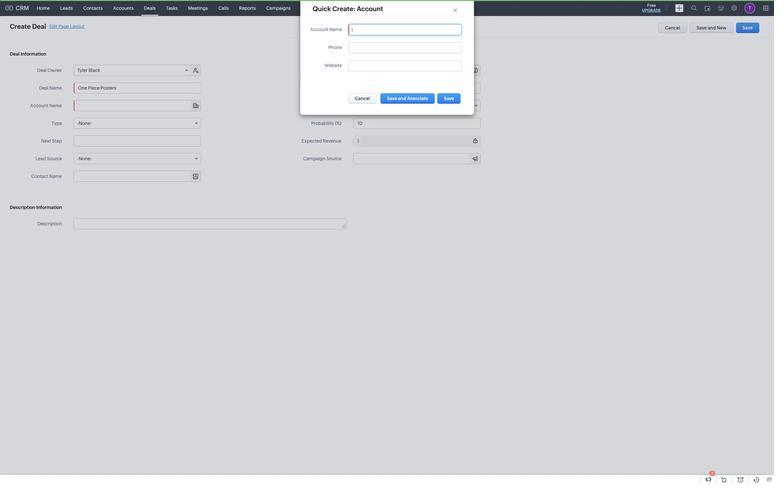 Task type: describe. For each thing, give the bounding box(es) containing it.
0 horizontal spatial account
[[30, 103, 49, 108]]

contacts
[[83, 5, 103, 11]]

deal left edit
[[32, 23, 46, 30]]

calls
[[219, 5, 229, 11]]

expected
[[302, 138, 322, 144]]

description for description information
[[10, 205, 35, 210]]

accounts
[[113, 5, 134, 11]]

next step
[[41, 138, 62, 144]]

deals link
[[139, 0, 161, 16]]

revenue
[[323, 138, 342, 144]]

description for description
[[37, 221, 62, 227]]

campaigns link
[[261, 0, 296, 16]]

free upgrade
[[643, 3, 662, 13]]

lead
[[36, 156, 46, 161]]

deal for deal name
[[39, 85, 49, 91]]

meetings
[[188, 5, 208, 11]]

campaigns
[[267, 5, 291, 11]]

2
[[712, 472, 714, 476]]

deal information
[[10, 51, 46, 57]]

leads
[[60, 5, 73, 11]]

MMM D, YYYY text field
[[354, 83, 481, 94]]

source for lead source
[[47, 156, 62, 161]]

name down owner
[[49, 85, 62, 91]]

save for save
[[743, 25, 754, 30]]

visits
[[337, 5, 348, 11]]

contact
[[31, 174, 49, 179]]

lead source
[[36, 156, 62, 161]]

name up phone
[[330, 27, 342, 32]]

free
[[648, 3, 657, 8]]

name up type at left top
[[49, 103, 62, 108]]

campaign
[[304, 156, 326, 161]]

information for deal information
[[21, 51, 46, 57]]

(%)
[[335, 121, 342, 126]]

meetings link
[[183, 0, 213, 16]]

cancel button
[[659, 23, 688, 33]]

crm link
[[5, 5, 29, 11]]

crm
[[16, 5, 29, 11]]

create
[[10, 23, 31, 30]]

deals
[[144, 5, 156, 11]]

create deal edit page layout
[[10, 23, 84, 30]]

next
[[41, 138, 51, 144]]

tasks link
[[161, 0, 183, 16]]

edit
[[49, 24, 58, 29]]



Task type: vqa. For each thing, say whether or not it's contained in the screenshot.
profile Element
no



Task type: locate. For each thing, give the bounding box(es) containing it.
save and new button
[[691, 23, 734, 33]]

phone
[[329, 45, 342, 50]]

name right "contact"
[[49, 174, 62, 179]]

create: account
[[333, 5, 383, 12]]

documents link
[[296, 0, 331, 16]]

0 vertical spatial description
[[10, 205, 35, 210]]

2 source from the left
[[327, 156, 342, 161]]

account down quick
[[310, 27, 329, 32]]

save
[[697, 25, 708, 30], [743, 25, 754, 30]]

None button
[[348, 93, 377, 104], [381, 93, 435, 104], [348, 93, 377, 104], [381, 93, 435, 104]]

edit page layout link
[[49, 24, 84, 29]]

information up deal owner
[[21, 51, 46, 57]]

deal down deal owner
[[39, 85, 49, 91]]

1 vertical spatial account name
[[30, 103, 62, 108]]

0 vertical spatial account
[[310, 27, 329, 32]]

deal
[[32, 23, 46, 30], [10, 51, 20, 57], [37, 68, 47, 73], [39, 85, 49, 91]]

calls link
[[213, 0, 234, 16]]

owner
[[48, 68, 62, 73]]

deal for deal information
[[10, 51, 20, 57]]

website
[[325, 63, 342, 68]]

cancel
[[666, 25, 681, 30]]

home
[[37, 5, 50, 11]]

1 vertical spatial account
[[30, 103, 49, 108]]

reports
[[239, 5, 256, 11]]

amount
[[325, 68, 342, 73]]

documents
[[301, 5, 326, 11]]

account
[[310, 27, 329, 32], [30, 103, 49, 108]]

1 horizontal spatial source
[[327, 156, 342, 161]]

upgrade
[[643, 8, 662, 13]]

home link
[[32, 0, 55, 16]]

deal for deal owner
[[37, 68, 47, 73]]

probability
[[312, 121, 334, 126]]

0 horizontal spatial source
[[47, 156, 62, 161]]

information
[[21, 51, 46, 57], [36, 205, 62, 210]]

1 horizontal spatial account
[[310, 27, 329, 32]]

accounts link
[[108, 0, 139, 16]]

None submit
[[438, 93, 461, 104]]

source
[[47, 156, 62, 161], [327, 156, 342, 161]]

quick create: account
[[313, 5, 383, 12]]

save for save and new
[[697, 25, 708, 30]]

1 vertical spatial description
[[37, 221, 62, 227]]

deal left owner
[[37, 68, 47, 73]]

name
[[330, 27, 342, 32], [49, 85, 62, 91], [49, 103, 62, 108], [49, 174, 62, 179]]

description
[[10, 205, 35, 210], [37, 221, 62, 227]]

layout
[[70, 24, 84, 29]]

description information
[[10, 205, 62, 210]]

and
[[709, 25, 717, 30]]

quick
[[313, 5, 331, 12]]

1 horizontal spatial account name
[[310, 27, 342, 32]]

deal owner
[[37, 68, 62, 73]]

None text field
[[361, 65, 481, 76], [74, 83, 202, 94], [74, 136, 202, 147], [361, 136, 481, 146], [361, 65, 481, 76], [74, 83, 202, 94], [74, 136, 202, 147], [361, 136, 481, 146]]

projects
[[358, 5, 376, 11]]

0 horizontal spatial account name
[[30, 103, 62, 108]]

source for campaign source
[[327, 156, 342, 161]]

save right new on the right top of page
[[743, 25, 754, 30]]

save button
[[737, 23, 760, 33]]

reports link
[[234, 0, 261, 16]]

campaign source
[[304, 156, 342, 161]]

expected revenue
[[302, 138, 342, 144]]

None text field
[[352, 27, 458, 32], [354, 118, 481, 129], [74, 219, 347, 229], [352, 27, 458, 32], [354, 118, 481, 129], [74, 219, 347, 229]]

save inside button
[[697, 25, 708, 30]]

information down contact name
[[36, 205, 62, 210]]

0 horizontal spatial description
[[10, 205, 35, 210]]

1 horizontal spatial save
[[743, 25, 754, 30]]

information for description information
[[36, 205, 62, 210]]

2 save from the left
[[743, 25, 754, 30]]

account name up phone
[[310, 27, 342, 32]]

visits link
[[331, 0, 353, 16]]

new
[[718, 25, 727, 30]]

0 vertical spatial information
[[21, 51, 46, 57]]

contacts link
[[78, 0, 108, 16]]

contact name
[[31, 174, 62, 179]]

save inside button
[[743, 25, 754, 30]]

leads link
[[55, 0, 78, 16]]

type
[[52, 121, 62, 126]]

account name down deal name
[[30, 103, 62, 108]]

projects link
[[353, 0, 381, 16]]

1 source from the left
[[47, 156, 62, 161]]

source right lead
[[47, 156, 62, 161]]

deal name
[[39, 85, 62, 91]]

1 vertical spatial information
[[36, 205, 62, 210]]

0 vertical spatial account name
[[310, 27, 342, 32]]

1 save from the left
[[697, 25, 708, 30]]

account name
[[310, 27, 342, 32], [30, 103, 62, 108]]

probability (%)
[[312, 121, 342, 126]]

save left and
[[697, 25, 708, 30]]

account down deal name
[[30, 103, 49, 108]]

save and new
[[697, 25, 727, 30]]

page
[[59, 24, 69, 29]]

source down revenue
[[327, 156, 342, 161]]

step
[[52, 138, 62, 144]]

1 horizontal spatial description
[[37, 221, 62, 227]]

0 horizontal spatial save
[[697, 25, 708, 30]]

deal down create at left
[[10, 51, 20, 57]]

tasks
[[166, 5, 178, 11]]



